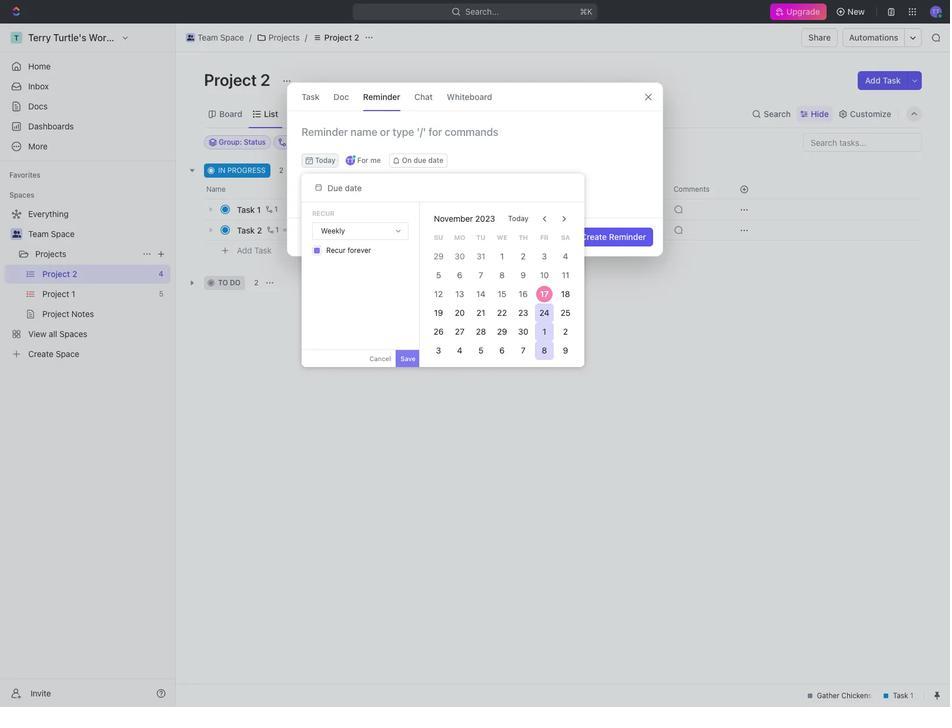 Task type: vqa. For each thing, say whether or not it's contained in the screenshot.
Profile Button
no



Task type: describe. For each thing, give the bounding box(es) containing it.
today button
[[302, 154, 339, 168]]

reminder button
[[363, 83, 401, 111]]

invite
[[31, 688, 51, 698]]

list link
[[262, 106, 278, 122]]

25
[[561, 308, 571, 318]]

20
[[455, 308, 465, 318]]

list
[[264, 109, 278, 119]]

recur for recur
[[312, 210, 335, 217]]

19
[[435, 308, 443, 318]]

su
[[434, 233, 444, 241]]

in
[[218, 166, 226, 175]]

1 vertical spatial 9
[[564, 345, 569, 355]]

create reminder button
[[574, 228, 654, 247]]

31
[[477, 251, 486, 261]]

project 2 link
[[310, 31, 362, 45]]

1 horizontal spatial team
[[198, 32, 218, 42]]

task down task 2
[[255, 245, 272, 255]]

Reminder na﻿me or type '/' for commands text field
[[288, 125, 663, 154]]

board link
[[217, 106, 243, 122]]

22
[[498, 308, 507, 318]]

1 horizontal spatial add task
[[316, 166, 347, 175]]

1 horizontal spatial add task button
[[302, 164, 352, 178]]

favorites
[[9, 171, 40, 179]]

1 vertical spatial 5
[[479, 345, 484, 355]]

today button
[[502, 210, 536, 228]]

home
[[28, 61, 51, 71]]

10
[[541, 270, 549, 280]]

task down task 1
[[237, 225, 255, 235]]

0 vertical spatial add
[[866, 75, 882, 85]]

upgrade link
[[771, 4, 827, 20]]

automations button
[[844, 29, 905, 46]]

1 horizontal spatial 3
[[542, 251, 547, 261]]

16
[[519, 289, 528, 299]]

search
[[764, 109, 792, 119]]

whiteboard
[[447, 92, 493, 102]]

task up customize
[[884, 75, 902, 85]]

dashboards
[[28, 121, 74, 131]]

new button
[[832, 2, 873, 21]]

13
[[456, 289, 465, 299]]

hide
[[812, 109, 830, 119]]

17
[[541, 289, 549, 299]]

doc button
[[334, 83, 349, 111]]

1 right task 2
[[276, 225, 279, 234]]

18
[[562, 289, 571, 299]]

0 vertical spatial add task button
[[859, 71, 909, 90]]

2 / from the left
[[305, 32, 308, 42]]

gantt
[[400, 109, 421, 119]]

favorites button
[[5, 168, 45, 182]]

november 2023
[[434, 214, 496, 224]]

1 horizontal spatial 6
[[500, 345, 505, 355]]

search button
[[749, 106, 795, 122]]

add task for top add task button
[[866, 75, 902, 85]]

1 vertical spatial add
[[316, 166, 330, 175]]

task inside dialog
[[302, 92, 320, 102]]

user group image
[[12, 231, 21, 238]]

task button
[[302, 83, 320, 111]]

chat
[[415, 92, 433, 102]]

27
[[455, 327, 465, 337]]

1 horizontal spatial 7
[[521, 345, 526, 355]]

0 vertical spatial 8
[[500, 270, 505, 280]]

26
[[434, 327, 444, 337]]

reminder inside button
[[610, 232, 647, 242]]

Due date text field
[[328, 183, 425, 193]]

docs
[[28, 101, 48, 111]]

add task for the bottommost add task button
[[237, 245, 272, 255]]

1 vertical spatial project 2
[[204, 70, 274, 89]]

2 vertical spatial add task button
[[232, 244, 277, 258]]

whiteboard button
[[447, 83, 493, 111]]

spaces
[[9, 191, 34, 199]]

inbox
[[28, 81, 49, 91]]

task 1
[[237, 204, 261, 215]]

1 down 'we'
[[501, 251, 504, 261]]

0 vertical spatial 5
[[437, 270, 442, 280]]

0 horizontal spatial 9
[[521, 270, 526, 280]]

1 horizontal spatial 29
[[498, 327, 508, 337]]

gantt link
[[397, 106, 421, 122]]

Search tasks... text field
[[804, 134, 922, 151]]

0 horizontal spatial 30
[[455, 251, 465, 261]]

we
[[497, 233, 508, 241]]

forever
[[348, 246, 371, 255]]

inbox link
[[5, 77, 171, 96]]

tu
[[477, 233, 486, 241]]

1 down 24 at the right top of the page
[[543, 327, 547, 337]]

customize
[[851, 109, 892, 119]]

chat button
[[415, 83, 433, 111]]

board
[[220, 109, 243, 119]]

home link
[[5, 57, 171, 76]]

today inside button
[[509, 214, 529, 223]]

user group image
[[187, 35, 194, 41]]

task 2
[[237, 225, 262, 235]]

12
[[435, 289, 443, 299]]

28
[[476, 327, 486, 337]]

weekly button
[[313, 223, 408, 240]]

hide button
[[798, 106, 833, 122]]

do
[[230, 278, 241, 287]]

new
[[848, 6, 866, 16]]

1 horizontal spatial team space link
[[183, 31, 247, 45]]

create reminder
[[581, 232, 647, 242]]

2023
[[476, 214, 496, 224]]

automations
[[850, 32, 899, 42]]



Task type: locate. For each thing, give the bounding box(es) containing it.
today
[[315, 156, 336, 165], [509, 214, 529, 223]]

recur for recur forever
[[327, 246, 346, 255]]

1 vertical spatial 3
[[436, 345, 442, 355]]

2 vertical spatial add
[[237, 245, 252, 255]]

1 horizontal spatial projects link
[[254, 31, 303, 45]]

0 horizontal spatial reminder
[[363, 92, 401, 102]]

0 horizontal spatial projects link
[[35, 245, 138, 264]]

project
[[325, 32, 352, 42], [204, 70, 257, 89]]

0 horizontal spatial 5
[[437, 270, 442, 280]]

9
[[521, 270, 526, 280], [564, 345, 569, 355]]

3
[[542, 251, 547, 261], [436, 345, 442, 355]]

0 horizontal spatial 7
[[479, 270, 484, 280]]

add task button
[[859, 71, 909, 90], [302, 164, 352, 178], [232, 244, 277, 258]]

recur up weekly
[[312, 210, 335, 217]]

0 vertical spatial recur
[[312, 210, 335, 217]]

1 horizontal spatial 9
[[564, 345, 569, 355]]

share button
[[802, 28, 839, 47]]

space inside sidebar 'navigation'
[[51, 229, 75, 239]]

1 up task 2
[[257, 204, 261, 215]]

space right user group icon
[[51, 229, 75, 239]]

0 vertical spatial project 2
[[325, 32, 360, 42]]

create
[[581, 232, 607, 242]]

today up th
[[509, 214, 529, 223]]

1 button right task 1
[[263, 204, 280, 215]]

projects link
[[254, 31, 303, 45], [35, 245, 138, 264]]

1 vertical spatial add task
[[316, 166, 347, 175]]

3 up 10
[[542, 251, 547, 261]]

0 vertical spatial 6
[[458, 270, 463, 280]]

9 down 25
[[564, 345, 569, 355]]

0 vertical spatial team
[[198, 32, 218, 42]]

0 vertical spatial 4
[[564, 251, 569, 261]]

6 up the 13
[[458, 270, 463, 280]]

8 up 15
[[500, 270, 505, 280]]

share
[[809, 32, 832, 42]]

0 horizontal spatial add
[[237, 245, 252, 255]]

0 vertical spatial space
[[220, 32, 244, 42]]

1 vertical spatial 6
[[500, 345, 505, 355]]

customize button
[[836, 106, 896, 122]]

15
[[498, 289, 507, 299]]

1 horizontal spatial projects
[[269, 32, 300, 42]]

team right user group image
[[198, 32, 218, 42]]

1 horizontal spatial 5
[[479, 345, 484, 355]]

0 vertical spatial today
[[315, 156, 336, 165]]

2
[[355, 32, 360, 42], [261, 70, 271, 89], [279, 166, 284, 175], [257, 225, 262, 235], [521, 251, 526, 261], [254, 278, 259, 287], [564, 327, 569, 337]]

8 down 24 at the right top of the page
[[542, 345, 548, 355]]

save
[[401, 355, 416, 363]]

1 vertical spatial 4
[[458, 345, 463, 355]]

1 button right task 2
[[265, 224, 281, 236]]

add task button up "due date" text box
[[302, 164, 352, 178]]

add task
[[866, 75, 902, 85], [316, 166, 347, 175], [237, 245, 272, 255]]

task up calendar link
[[302, 92, 320, 102]]

progress
[[228, 166, 266, 175]]

today down calendar link
[[315, 156, 336, 165]]

team space inside sidebar 'navigation'
[[28, 229, 75, 239]]

dialog containing task
[[287, 82, 664, 257]]

4
[[564, 251, 569, 261], [458, 345, 463, 355]]

0 horizontal spatial team space link
[[28, 225, 168, 244]]

reminder
[[363, 92, 401, 102], [610, 232, 647, 242]]

5
[[437, 270, 442, 280], [479, 345, 484, 355]]

7 up 14
[[479, 270, 484, 280]]

4 up 11
[[564, 251, 569, 261]]

1 vertical spatial team
[[28, 229, 49, 239]]

0 horizontal spatial space
[[51, 229, 75, 239]]

assignees button
[[476, 135, 531, 149]]

2 horizontal spatial add task
[[866, 75, 902, 85]]

1 horizontal spatial 8
[[542, 345, 548, 355]]

recur down weekly
[[327, 246, 346, 255]]

mo
[[455, 233, 466, 241]]

0 horizontal spatial team
[[28, 229, 49, 239]]

sidebar navigation
[[0, 24, 176, 707]]

8
[[500, 270, 505, 280], [542, 345, 548, 355]]

1 horizontal spatial reminder
[[610, 232, 647, 242]]

team space
[[198, 32, 244, 42], [28, 229, 75, 239]]

0 horizontal spatial team space
[[28, 229, 75, 239]]

table link
[[355, 106, 378, 122]]

29 down su
[[434, 251, 444, 261]]

tree
[[5, 205, 171, 364]]

24
[[540, 308, 550, 318]]

assignees
[[490, 138, 525, 147]]

1 vertical spatial add task button
[[302, 164, 352, 178]]

add task button down task 2
[[232, 244, 277, 258]]

0 horizontal spatial 8
[[500, 270, 505, 280]]

1 button for 2
[[265, 224, 281, 236]]

tree inside sidebar 'navigation'
[[5, 205, 171, 364]]

add up "due date" text box
[[316, 166, 330, 175]]

0 vertical spatial add task
[[866, 75, 902, 85]]

0 vertical spatial 9
[[521, 270, 526, 280]]

1 vertical spatial recur
[[327, 246, 346, 255]]

0 horizontal spatial project
[[204, 70, 257, 89]]

add task down task 2
[[237, 245, 272, 255]]

projects inside sidebar 'navigation'
[[35, 249, 66, 259]]

to do
[[218, 278, 241, 287]]

1 vertical spatial 7
[[521, 345, 526, 355]]

1 horizontal spatial today
[[509, 214, 529, 223]]

team right user group icon
[[28, 229, 49, 239]]

team space right user group icon
[[28, 229, 75, 239]]

dashboards link
[[5, 117, 171, 136]]

calendar
[[300, 109, 335, 119]]

0 horizontal spatial 6
[[458, 270, 463, 280]]

1 vertical spatial team space
[[28, 229, 75, 239]]

0 vertical spatial projects
[[269, 32, 300, 42]]

6 down "22"
[[500, 345, 505, 355]]

task up task 2
[[237, 204, 255, 215]]

november
[[434, 214, 474, 224]]

1 horizontal spatial project 2
[[325, 32, 360, 42]]

6
[[458, 270, 463, 280], [500, 345, 505, 355]]

0 horizontal spatial project 2
[[204, 70, 274, 89]]

task up "due date" text box
[[332, 166, 347, 175]]

reminder right the create
[[610, 232, 647, 242]]

projects
[[269, 32, 300, 42], [35, 249, 66, 259]]

1 vertical spatial reminder
[[610, 232, 647, 242]]

team space link
[[183, 31, 247, 45], [28, 225, 168, 244]]

cancel
[[370, 355, 392, 363]]

sa
[[562, 233, 571, 241]]

add up customize
[[866, 75, 882, 85]]

2 vertical spatial add task
[[237, 245, 272, 255]]

21
[[477, 308, 486, 318]]

⌘k
[[580, 6, 593, 16]]

calendar link
[[298, 106, 335, 122]]

0 vertical spatial team space link
[[183, 31, 247, 45]]

1 horizontal spatial /
[[305, 32, 308, 42]]

upgrade
[[788, 6, 821, 16]]

th
[[519, 233, 528, 241]]

0 vertical spatial 1 button
[[263, 204, 280, 215]]

23
[[519, 308, 529, 318]]

0 horizontal spatial projects
[[35, 249, 66, 259]]

doc
[[334, 92, 349, 102]]

team
[[198, 32, 218, 42], [28, 229, 49, 239]]

1 vertical spatial team space link
[[28, 225, 168, 244]]

5 down 28
[[479, 345, 484, 355]]

add down task 2
[[237, 245, 252, 255]]

docs link
[[5, 97, 171, 116]]

1 vertical spatial project
[[204, 70, 257, 89]]

space
[[220, 32, 244, 42], [51, 229, 75, 239]]

7 down 23
[[521, 345, 526, 355]]

in progress
[[218, 166, 266, 175]]

1
[[257, 204, 261, 215], [275, 205, 278, 214], [276, 225, 279, 234], [501, 251, 504, 261], [543, 327, 547, 337]]

5 up 12
[[437, 270, 442, 280]]

0 horizontal spatial 29
[[434, 251, 444, 261]]

4 down 27
[[458, 345, 463, 355]]

tree containing team space
[[5, 205, 171, 364]]

add task up "due date" text box
[[316, 166, 347, 175]]

0 vertical spatial projects link
[[254, 31, 303, 45]]

3 down 26
[[436, 345, 442, 355]]

0 vertical spatial project
[[325, 32, 352, 42]]

1 vertical spatial 1 button
[[265, 224, 281, 236]]

1 horizontal spatial 4
[[564, 251, 569, 261]]

1 vertical spatial 29
[[498, 327, 508, 337]]

recur forever
[[327, 246, 371, 255]]

0 horizontal spatial 4
[[458, 345, 463, 355]]

0 vertical spatial 30
[[455, 251, 465, 261]]

dialog
[[287, 82, 664, 257]]

1 horizontal spatial project
[[325, 32, 352, 42]]

add task button up customize
[[859, 71, 909, 90]]

1 button for 1
[[263, 204, 280, 215]]

0 horizontal spatial add task
[[237, 245, 272, 255]]

1 right task 1
[[275, 205, 278, 214]]

0 horizontal spatial today
[[315, 156, 336, 165]]

0 horizontal spatial add task button
[[232, 244, 277, 258]]

1 horizontal spatial 30
[[519, 327, 529, 337]]

29 down "22"
[[498, 327, 508, 337]]

30 down mo in the top of the page
[[455, 251, 465, 261]]

0 vertical spatial 7
[[479, 270, 484, 280]]

space right user group image
[[220, 32, 244, 42]]

1 vertical spatial 30
[[519, 327, 529, 337]]

/
[[249, 32, 252, 42], [305, 32, 308, 42]]

0 vertical spatial 3
[[542, 251, 547, 261]]

team space link inside sidebar 'navigation'
[[28, 225, 168, 244]]

0 vertical spatial 29
[[434, 251, 444, 261]]

today inside dropdown button
[[315, 156, 336, 165]]

9 up 16
[[521, 270, 526, 280]]

0 horizontal spatial 3
[[436, 345, 442, 355]]

2 horizontal spatial add task button
[[859, 71, 909, 90]]

team space right user group image
[[198, 32, 244, 42]]

30 down 23
[[519, 327, 529, 337]]

weekly
[[321, 227, 345, 235]]

1 horizontal spatial team space
[[198, 32, 244, 42]]

1 vertical spatial today
[[509, 214, 529, 223]]

2 horizontal spatial add
[[866, 75, 882, 85]]

team inside sidebar 'navigation'
[[28, 229, 49, 239]]

search...
[[466, 6, 499, 16]]

0 vertical spatial team space
[[198, 32, 244, 42]]

14
[[477, 289, 486, 299]]

reminder up table at top
[[363, 92, 401, 102]]

to
[[218, 278, 228, 287]]

1 vertical spatial projects
[[35, 249, 66, 259]]

add task up customize
[[866, 75, 902, 85]]

1 horizontal spatial space
[[220, 32, 244, 42]]

table
[[357, 109, 378, 119]]

0 horizontal spatial /
[[249, 32, 252, 42]]

1 vertical spatial projects link
[[35, 245, 138, 264]]

1 horizontal spatial add
[[316, 166, 330, 175]]

1 vertical spatial space
[[51, 229, 75, 239]]

fr
[[541, 233, 549, 241]]

1 / from the left
[[249, 32, 252, 42]]

11
[[562, 270, 570, 280]]

1 vertical spatial 8
[[542, 345, 548, 355]]

0 vertical spatial reminder
[[363, 92, 401, 102]]

task
[[884, 75, 902, 85], [302, 92, 320, 102], [332, 166, 347, 175], [237, 204, 255, 215], [237, 225, 255, 235], [255, 245, 272, 255]]



